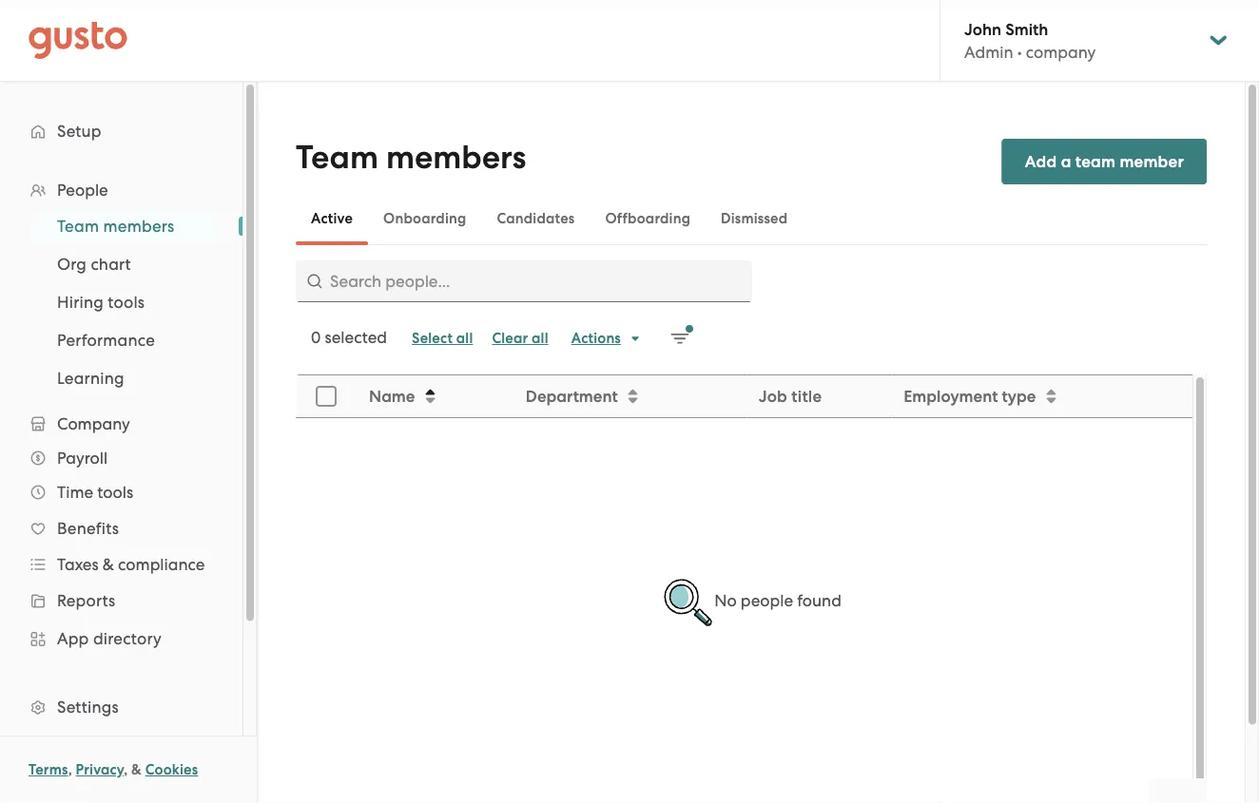 Task type: describe. For each thing, give the bounding box(es) containing it.
settings
[[57, 698, 119, 717]]

no
[[714, 592, 737, 611]]

team
[[1075, 152, 1116, 171]]

setup
[[57, 122, 101, 141]]

add
[[1025, 152, 1057, 171]]

clear all button
[[483, 323, 558, 354]]

settings link
[[19, 690, 223, 725]]

candidates
[[497, 210, 575, 227]]

reports
[[57, 591, 115, 611]]

app
[[57, 630, 89, 649]]

team members inside the team members link
[[57, 217, 174, 236]]

time
[[57, 483, 93, 502]]

type
[[1002, 387, 1036, 406]]

cookies button
[[145, 759, 198, 782]]

add a team member
[[1025, 152, 1184, 171]]

0
[[311, 328, 321, 347]]

onboarding
[[383, 210, 466, 227]]

smith
[[1005, 19, 1048, 39]]

0 selected
[[311, 328, 387, 347]]

app directory
[[57, 630, 162, 649]]

found
[[797, 592, 841, 611]]

0 selected status
[[311, 328, 387, 347]]

reports link
[[19, 584, 223, 618]]

people
[[57, 181, 108, 200]]

time tools
[[57, 483, 133, 502]]

payroll button
[[19, 441, 223, 475]]

dismissed
[[721, 210, 788, 227]]

onboarding button
[[368, 196, 482, 242]]

new notifications image
[[670, 325, 693, 348]]

cookies
[[145, 762, 198, 779]]

team inside gusto navigation element
[[57, 217, 99, 236]]

employment type
[[904, 387, 1036, 406]]

hiring tools
[[57, 293, 145, 312]]

tools for time tools
[[97, 483, 133, 502]]

1 horizontal spatial team
[[296, 138, 378, 177]]

learning link
[[34, 361, 223, 396]]

Search people... field
[[296, 261, 752, 302]]

taxes & compliance button
[[19, 548, 223, 582]]

terms
[[29, 762, 68, 779]]

home image
[[29, 21, 127, 59]]

name button
[[358, 377, 512, 417]]

candidates button
[[482, 196, 590, 242]]

benefits
[[57, 519, 119, 538]]

hiring
[[57, 293, 104, 312]]

list containing people
[[0, 173, 242, 804]]

time tools button
[[19, 475, 223, 510]]

select all
[[412, 330, 473, 347]]

privacy link
[[76, 762, 124, 779]]



Task type: locate. For each thing, give the bounding box(es) containing it.
terms , privacy , & cookies
[[29, 762, 198, 779]]

1 horizontal spatial all
[[532, 330, 548, 347]]

1 vertical spatial &
[[131, 762, 142, 779]]

offboarding
[[605, 210, 690, 227]]

clear
[[492, 330, 528, 347]]

tools
[[108, 293, 145, 312], [97, 483, 133, 502]]

list
[[0, 173, 242, 804], [0, 207, 242, 397]]

team members down the people dropdown button
[[57, 217, 174, 236]]

all for select all
[[456, 330, 473, 347]]

chart
[[91, 255, 131, 274]]

1 horizontal spatial members
[[386, 138, 526, 177]]

1 horizontal spatial &
[[131, 762, 142, 779]]

, left the 'privacy'
[[68, 762, 72, 779]]

team members tab list
[[296, 192, 1207, 245]]

terms link
[[29, 762, 68, 779]]

org
[[57, 255, 87, 274]]

tools down the payroll dropdown button
[[97, 483, 133, 502]]

1 horizontal spatial team members
[[296, 138, 526, 177]]

team up active button
[[296, 138, 378, 177]]

taxes & compliance
[[57, 555, 205, 574]]

actions
[[571, 330, 621, 347]]

list containing team members
[[0, 207, 242, 397]]

0 horizontal spatial &
[[103, 555, 114, 574]]

& inside dropdown button
[[103, 555, 114, 574]]

,
[[68, 762, 72, 779], [124, 762, 128, 779]]

payroll
[[57, 449, 108, 468]]

people
[[741, 592, 793, 611]]

tools down org chart link
[[108, 293, 145, 312]]

company button
[[19, 407, 223, 441]]

john
[[964, 19, 1001, 39]]

1 vertical spatial team
[[57, 217, 99, 236]]

0 horizontal spatial team
[[57, 217, 99, 236]]

app directory link
[[19, 622, 223, 656]]

employment
[[904, 387, 998, 406]]

setup link
[[19, 114, 223, 148]]

team members link
[[34, 209, 223, 243]]

all
[[456, 330, 473, 347], [532, 330, 548, 347]]

dismissed button
[[706, 196, 803, 242]]

no people found
[[714, 592, 841, 611]]

1 list from the top
[[0, 173, 242, 804]]

0 horizontal spatial ,
[[68, 762, 72, 779]]

job title
[[759, 387, 822, 406]]

0 vertical spatial tools
[[108, 293, 145, 312]]

1 , from the left
[[68, 762, 72, 779]]

department
[[526, 387, 618, 406]]

members up 'onboarding' button
[[386, 138, 526, 177]]

org chart
[[57, 255, 131, 274]]

all right clear
[[532, 330, 548, 347]]

1 vertical spatial team members
[[57, 217, 174, 236]]

0 horizontal spatial all
[[456, 330, 473, 347]]

company
[[1026, 43, 1096, 62]]

, left cookies
[[124, 762, 128, 779]]

0 horizontal spatial team members
[[57, 217, 174, 236]]

& right taxes
[[103, 555, 114, 574]]

team down people
[[57, 217, 99, 236]]

member
[[1120, 152, 1184, 171]]

1 vertical spatial members
[[103, 217, 174, 236]]

a
[[1061, 152, 1071, 171]]

1 vertical spatial tools
[[97, 483, 133, 502]]

title
[[791, 387, 822, 406]]

performance
[[57, 331, 155, 350]]

1 horizontal spatial ,
[[124, 762, 128, 779]]

active
[[311, 210, 353, 227]]

learning
[[57, 369, 124, 388]]

members
[[386, 138, 526, 177], [103, 217, 174, 236]]

team members up 'onboarding' button
[[296, 138, 526, 177]]

employment type button
[[892, 377, 1192, 417]]

privacy
[[76, 762, 124, 779]]

admin
[[964, 43, 1013, 62]]

gusto navigation element
[[0, 82, 242, 804]]

actions button
[[562, 323, 651, 354]]

tools inside dropdown button
[[97, 483, 133, 502]]

•
[[1017, 43, 1022, 62]]

select all button
[[402, 323, 483, 354]]

members inside list
[[103, 217, 174, 236]]

2 list from the top
[[0, 207, 242, 397]]

0 horizontal spatial members
[[103, 217, 174, 236]]

0 vertical spatial team members
[[296, 138, 526, 177]]

performance link
[[34, 323, 223, 358]]

0 vertical spatial members
[[386, 138, 526, 177]]

Select all rows on this page checkbox
[[305, 376, 347, 417]]

members up org chart link
[[103, 217, 174, 236]]

org chart link
[[34, 247, 223, 281]]

john smith admin • company
[[964, 19, 1096, 62]]

directory
[[93, 630, 162, 649]]

selected
[[325, 328, 387, 347]]

department button
[[514, 377, 746, 417]]

team members
[[296, 138, 526, 177], [57, 217, 174, 236]]

clear all
[[492, 330, 548, 347]]

team
[[296, 138, 378, 177], [57, 217, 99, 236]]

all for clear all
[[532, 330, 548, 347]]

taxes
[[57, 555, 99, 574]]

benefits link
[[19, 512, 223, 546]]

all right select
[[456, 330, 473, 347]]

compliance
[[118, 555, 205, 574]]

active button
[[296, 196, 368, 242]]

hiring tools link
[[34, 285, 223, 320]]

& left cookies
[[131, 762, 142, 779]]

job
[[759, 387, 787, 406]]

0 vertical spatial team
[[296, 138, 378, 177]]

2 all from the left
[[532, 330, 548, 347]]

&
[[103, 555, 114, 574], [131, 762, 142, 779]]

add a team member button
[[1002, 139, 1207, 184]]

2 , from the left
[[124, 762, 128, 779]]

tools for hiring tools
[[108, 293, 145, 312]]

people button
[[19, 173, 223, 207]]

name
[[369, 387, 415, 406]]

offboarding button
[[590, 196, 706, 242]]

company
[[57, 415, 130, 434]]

select
[[412, 330, 453, 347]]

0 vertical spatial &
[[103, 555, 114, 574]]

1 all from the left
[[456, 330, 473, 347]]



Task type: vqa. For each thing, say whether or not it's contained in the screenshot.
Free with the Plus and Premium plans to the top
no



